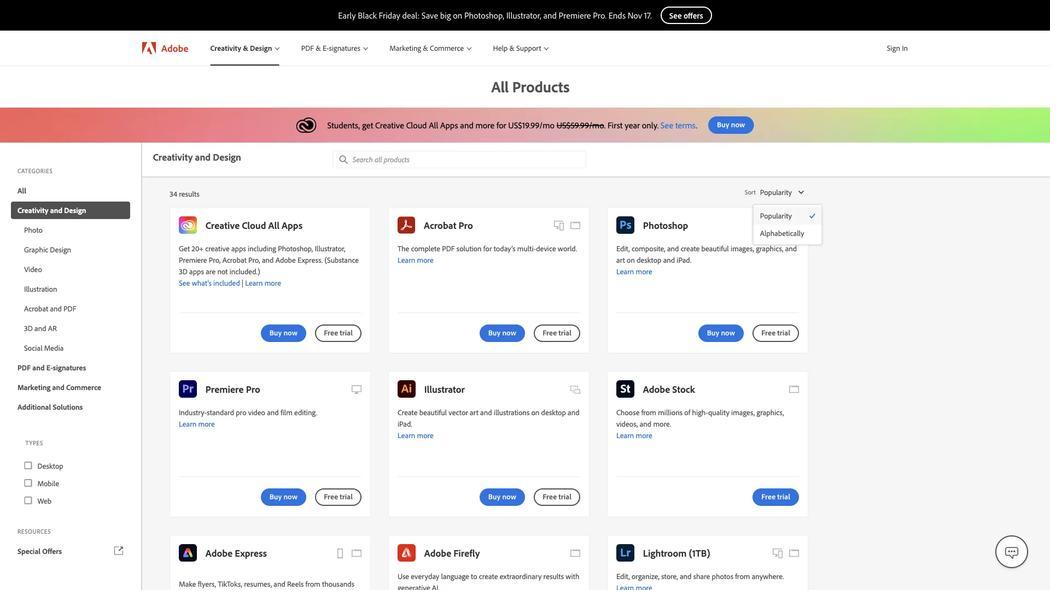 Task type: vqa. For each thing, say whether or not it's contained in the screenshot.
Buy now inside PHOTOSHOP article
yes



Task type: locate. For each thing, give the bounding box(es) containing it.
on
[[453, 10, 462, 21], [627, 255, 635, 265], [531, 408, 540, 417]]

more down industry-
[[198, 419, 215, 429]]

premiere down 20+
[[179, 255, 207, 265]]

premiere left pro.
[[559, 10, 591, 21]]

graphic design
[[24, 245, 71, 255]]

apps up search all products search field
[[440, 120, 458, 131]]

0 horizontal spatial signatures
[[53, 363, 86, 373]]

0 vertical spatial see
[[661, 120, 674, 131]]

free trial button inside illustrator article
[[534, 489, 580, 507]]

free for premiere pro
[[324, 492, 338, 502]]

3 & from the left
[[423, 43, 428, 53]]

acrobat up included.)
[[222, 255, 247, 265]]

creativity and design up photo
[[18, 206, 86, 215]]

more down videos,
[[636, 431, 653, 440]]

pro,
[[209, 255, 221, 265], [248, 255, 260, 265]]

apps right creative on the top
[[231, 244, 246, 253]]

buy now inside premiere pro article
[[270, 492, 298, 502]]

trial inside adobe stock article
[[778, 492, 791, 502]]

premiere up standard
[[206, 383, 244, 396]]

learn down 'composite,'
[[617, 267, 634, 276]]

1 vertical spatial e-
[[46, 363, 53, 373]]

buy for premiere pro
[[270, 492, 282, 502]]

0 horizontal spatial creativity and design
[[18, 206, 86, 215]]

now inside photoshop article
[[721, 328, 735, 338]]

more down 'composite,'
[[636, 267, 653, 276]]

on inside create beautiful vector art and illustrations on desktop and ipad. learn more
[[531, 408, 540, 417]]

us$59.99/mo
[[557, 120, 604, 131]]

adobe firefly
[[424, 547, 480, 560]]

0 horizontal spatial acrobat
[[24, 304, 48, 314]]

pro for acrobat pro
[[459, 219, 473, 232]]

social media link
[[11, 340, 130, 357]]

0 horizontal spatial creativity
[[18, 206, 48, 215]]

1 horizontal spatial for
[[497, 120, 506, 131]]

multi-
[[517, 244, 536, 253]]

learn more link down 'composite,'
[[617, 267, 653, 276]]

1 horizontal spatial desktop
[[637, 255, 662, 265]]

all inside article
[[268, 219, 280, 232]]

|
[[242, 278, 243, 288]]

1 vertical spatial creative
[[206, 219, 240, 232]]

1 vertical spatial premiere
[[179, 255, 207, 265]]

adobe firefly link
[[398, 545, 480, 562]]

. left first
[[604, 120, 606, 131]]

videos,
[[617, 419, 638, 429]]

and left more.
[[640, 419, 652, 429]]

creativity & design
[[210, 43, 272, 53]]

0 horizontal spatial on
[[453, 10, 462, 21]]

free trial inside premiere pro article
[[324, 492, 353, 502]]

and left choose
[[568, 408, 580, 417]]

adobe express link
[[179, 545, 267, 562]]

and down all "link" in the left top of the page
[[50, 206, 62, 215]]

0 vertical spatial popularity
[[760, 188, 792, 197]]

1 horizontal spatial creativity and design
[[153, 151, 241, 163]]

0 vertical spatial desktop
[[637, 255, 662, 265]]

on right illustrations
[[531, 408, 540, 417]]

high-
[[692, 408, 708, 417]]

1 vertical spatial illustrator,
[[315, 244, 345, 253]]

learn down the
[[398, 255, 415, 265]]

apps
[[231, 244, 246, 253], [189, 267, 204, 276]]

and down 'composite,'
[[663, 255, 675, 265]]

edit, for edit, organize, store, and share photos from anywhere.
[[617, 572, 630, 582]]

signatures for pdf and e-signatures
[[53, 363, 86, 373]]

commerce inside tree
[[66, 383, 101, 393]]

illustration
[[24, 284, 57, 294]]

Search all products search field
[[333, 151, 586, 168]]

premiere pro
[[206, 383, 260, 396]]

images, right quality
[[731, 408, 755, 417]]

buy inside premiere pro article
[[270, 492, 282, 502]]

adobe for adobe express
[[206, 547, 233, 560]]

illustrator image
[[398, 381, 416, 398]]

1 vertical spatial results
[[544, 572, 564, 582]]

. left buy now link
[[696, 120, 698, 131]]

1 horizontal spatial marketing
[[390, 43, 421, 53]]

1 horizontal spatial e-
[[323, 43, 329, 53]]

ipad. down photoshop
[[677, 255, 692, 265]]

early
[[338, 10, 356, 21]]

acrobat
[[424, 219, 456, 232], [222, 255, 247, 265], [24, 304, 48, 314]]

students, get creative cloud all apps and more for us$19.99/mo us$59.99/mo . first year only. see terms .
[[327, 120, 698, 131]]

graphics, inside edit, composite, and create beautiful images, graphics, and art on desktop and ipad. learn more
[[756, 244, 784, 253]]

for left 'today's'
[[484, 244, 492, 253]]

e- inside 'dropdown button'
[[323, 43, 329, 53]]

reels
[[287, 580, 304, 589]]

0 vertical spatial photoshop,
[[464, 10, 504, 21]]

0 vertical spatial cloud
[[406, 120, 427, 131]]

1 & from the left
[[243, 43, 248, 53]]

and down social media
[[32, 363, 45, 373]]

and inside choose from millions of high-quality images, graphics, videos, and more. learn more
[[640, 419, 652, 429]]

1 vertical spatial signatures
[[53, 363, 86, 373]]

1 horizontal spatial 3d
[[179, 267, 188, 276]]

free trial inside illustrator article
[[543, 492, 572, 502]]

0 horizontal spatial desktop
[[541, 408, 566, 417]]

0 vertical spatial on
[[453, 10, 462, 21]]

from inside "lightroom (1tb)" article
[[735, 572, 750, 582]]

0 horizontal spatial photoshop,
[[278, 244, 313, 253]]

1 horizontal spatial from
[[642, 408, 656, 417]]

buy now for illustrator
[[488, 492, 517, 502]]

learn more link for photoshop
[[617, 267, 653, 276]]

signatures inside pdf and e-signatures link
[[53, 363, 86, 373]]

marketing for marketing & commerce
[[390, 43, 421, 53]]

learn more link down create
[[398, 431, 434, 440]]

popularity right sort
[[760, 188, 792, 197]]

0 horizontal spatial illustrator,
[[315, 244, 345, 253]]

results left with
[[544, 572, 564, 582]]

and inside "lightroom (1tb)" article
[[680, 572, 692, 582]]

popularity inside popularity list box
[[760, 211, 792, 221]]

sort
[[745, 188, 756, 196]]

marketing down deal:
[[390, 43, 421, 53]]

1 horizontal spatial pro,
[[248, 255, 260, 265]]

buy now button inside photoshop article
[[698, 325, 744, 342]]

with
[[566, 572, 580, 582]]

more down complete
[[417, 255, 434, 265]]

create right to
[[479, 572, 498, 582]]

e- inside tree
[[46, 363, 53, 373]]

learn more link down videos,
[[617, 431, 653, 440]]

big
[[440, 10, 451, 21]]

desktop down 'composite,'
[[637, 255, 662, 265]]

1 vertical spatial beautiful
[[419, 408, 447, 417]]

types
[[25, 440, 43, 448]]

pro
[[459, 219, 473, 232], [246, 383, 260, 396]]

creativity and design link
[[11, 202, 130, 219]]

learn more link down industry-
[[179, 419, 215, 429]]

1 vertical spatial creativity
[[153, 151, 193, 163]]

graphics, inside choose from millions of high-quality images, graphics, videos, and more. learn more
[[757, 408, 784, 417]]

3d up social
[[24, 324, 33, 333]]

0 vertical spatial acrobat
[[424, 219, 456, 232]]

photoshop, right including
[[278, 244, 313, 253]]

1 vertical spatial for
[[484, 244, 492, 253]]

edit, down photoshop
[[617, 244, 630, 253]]

adobe stock article
[[607, 371, 809, 518]]

marketing and commerce link
[[11, 379, 130, 397]]

1 pro, from the left
[[209, 255, 221, 265]]

learn down industry-
[[179, 419, 197, 429]]

creativity and design up 34 results
[[153, 151, 241, 163]]

design inside "link"
[[64, 206, 86, 215]]

create down photoshop
[[681, 244, 700, 253]]

lightroom (1tb) image
[[617, 545, 635, 562]]

help
[[493, 43, 508, 53]]

images, inside choose from millions of high-quality images, graphics, videos, and more. learn more
[[731, 408, 755, 417]]

now for photoshop
[[721, 328, 735, 338]]

photoshop, up help
[[464, 10, 504, 21]]

2 horizontal spatial creativity
[[210, 43, 241, 53]]

pro, down including
[[248, 255, 260, 265]]

categories
[[18, 167, 53, 175]]

on for photoshop,
[[453, 10, 462, 21]]

.
[[604, 120, 606, 131], [696, 120, 698, 131]]

creative right get
[[375, 120, 404, 131]]

1 vertical spatial creativity and design
[[18, 206, 86, 215]]

1 horizontal spatial commerce
[[430, 43, 464, 53]]

edit, inside edit, composite, and create beautiful images, graphics, and art on desktop and ipad. learn more
[[617, 244, 630, 253]]

free trial for premiere pro
[[324, 492, 353, 502]]

and down alphabetically
[[785, 244, 797, 253]]

free inside adobe stock article
[[762, 492, 776, 502]]

graphics, right quality
[[757, 408, 784, 417]]

additional
[[18, 403, 51, 412]]

pro, down creative on the top
[[209, 255, 221, 265]]

learn inside get 20+ creative apps including photoshop, illustrator, premiere pro, acrobat pro, and adobe express. (substance 3d apps are not included.) see what's included | learn more
[[245, 278, 263, 288]]

now inside illustrator article
[[502, 492, 517, 502]]

1 vertical spatial desktop
[[541, 408, 566, 417]]

art right vector
[[470, 408, 479, 417]]

free trial for photoshop
[[762, 328, 791, 338]]

and left illustrations
[[480, 408, 492, 417]]

see left what's
[[179, 278, 190, 288]]

now inside acrobat pro article
[[502, 328, 517, 338]]

cloud right get
[[406, 120, 427, 131]]

1 vertical spatial images,
[[731, 408, 755, 417]]

free inside illustrator article
[[543, 492, 557, 502]]

learn
[[398, 255, 415, 265], [617, 267, 634, 276], [245, 278, 263, 288], [179, 419, 197, 429], [398, 431, 415, 440], [617, 431, 634, 440]]

edit, left 'organize,'
[[617, 572, 630, 582]]

and down including
[[262, 255, 274, 265]]

on down 'composite,'
[[627, 255, 635, 265]]

acrobat inside acrobat and pdf link
[[24, 304, 48, 314]]

e-
[[323, 43, 329, 53], [46, 363, 53, 373]]

trial inside illustrator article
[[559, 492, 572, 502]]

complete
[[411, 244, 440, 253]]

adobe stock image
[[617, 381, 635, 398]]

vector
[[449, 408, 468, 417]]

1 horizontal spatial photoshop,
[[464, 10, 504, 21]]

buy inside photoshop article
[[707, 328, 720, 338]]

free for acrobat pro
[[543, 328, 557, 338]]

for left us$19.99/mo
[[497, 120, 506, 131]]

all down categories
[[18, 186, 26, 196]]

use everyday language to create extraordinary results with generative ai.
[[398, 572, 580, 591]]

acrobat pro
[[424, 219, 473, 232]]

learn more link down complete
[[398, 255, 434, 265]]

0 horizontal spatial ipad.
[[398, 419, 412, 429]]

buy now inside photoshop article
[[707, 328, 735, 338]]

learn more link
[[398, 255, 434, 265], [617, 267, 653, 276], [245, 278, 281, 288], [179, 419, 215, 429], [398, 431, 434, 440], [617, 431, 653, 440]]

3d and ar
[[24, 324, 57, 333]]

pdf and e-signatures
[[18, 363, 86, 373]]

1 horizontal spatial results
[[544, 572, 564, 582]]

1 vertical spatial cloud
[[242, 219, 266, 232]]

popularity up alphabetically
[[760, 211, 792, 221]]

0 vertical spatial art
[[617, 255, 625, 265]]

Mobile checkbox
[[20, 475, 119, 492]]

sign in button
[[885, 39, 910, 57]]

0 vertical spatial e-
[[323, 43, 329, 53]]

premiere
[[559, 10, 591, 21], [179, 255, 207, 265], [206, 383, 244, 396]]

buy now button for illustrator
[[480, 489, 525, 507]]

free for illustrator
[[543, 492, 557, 502]]

2 vertical spatial on
[[531, 408, 540, 417]]

0 vertical spatial apps
[[440, 120, 458, 131]]

buy now for photoshop
[[707, 328, 735, 338]]

0 horizontal spatial e-
[[46, 363, 53, 373]]

tree
[[11, 162, 130, 416]]

video
[[24, 265, 42, 274]]

and
[[543, 10, 557, 21], [460, 120, 474, 131], [195, 151, 211, 163], [50, 206, 62, 215], [667, 244, 679, 253], [785, 244, 797, 253], [262, 255, 274, 265], [663, 255, 675, 265], [50, 304, 62, 314], [35, 324, 46, 333], [32, 363, 45, 373], [52, 383, 64, 393], [267, 408, 279, 417], [480, 408, 492, 417], [568, 408, 580, 417], [640, 419, 652, 429], [680, 572, 692, 582], [274, 580, 285, 589]]

0 vertical spatial apps
[[231, 244, 246, 253]]

photoshop article
[[607, 207, 809, 354]]

acrobat pro image
[[398, 217, 415, 234]]

cloud
[[406, 120, 427, 131], [242, 219, 266, 232]]

adobe firefly article
[[388, 536, 590, 591]]

edit, composite, and create beautiful images, graphics, and art on desktop and ipad. learn more
[[617, 244, 797, 276]]

pro up solution
[[459, 219, 473, 232]]

0 vertical spatial creativity
[[210, 43, 241, 53]]

2 vertical spatial acrobat
[[24, 304, 48, 314]]

0 horizontal spatial results
[[179, 189, 200, 199]]

from for lightroom (1tb)
[[735, 572, 750, 582]]

desktop right illustrations
[[541, 408, 566, 417]]

ipad. down create
[[398, 419, 412, 429]]

pro.
[[593, 10, 607, 21]]

make flyers, tiktoks, resumes, and reels from thousands
[[179, 580, 355, 591]]

tiktoks,
[[218, 580, 242, 589]]

buy now button for acrobat pro
[[480, 325, 525, 342]]

0 horizontal spatial for
[[484, 244, 492, 253]]

20+
[[192, 244, 204, 253]]

1 vertical spatial create
[[479, 572, 498, 582]]

images, down popularity list box
[[731, 244, 754, 253]]

1 vertical spatial commerce
[[66, 383, 101, 393]]

free trial button inside photoshop article
[[753, 325, 799, 342]]

0 vertical spatial creative
[[375, 120, 404, 131]]

trial inside creative cloud all apps article
[[340, 328, 353, 338]]

more inside edit, composite, and create beautiful images, graphics, and art on desktop and ipad. learn more
[[636, 267, 653, 276]]

all up including
[[268, 219, 280, 232]]

from up more.
[[642, 408, 656, 417]]

& for pdf
[[316, 43, 321, 53]]

more right |
[[265, 278, 281, 288]]

desktop inside create beautiful vector art and illustrations on desktop and ipad. learn more
[[541, 408, 566, 417]]

signatures inside the pdf & e-signatures 'dropdown button'
[[329, 43, 361, 53]]

sign in
[[887, 43, 908, 53]]

2 edit, from the top
[[617, 572, 630, 582]]

1 vertical spatial pro
[[246, 383, 260, 396]]

create inside use everyday language to create extraordinary results with generative ai.
[[479, 572, 498, 582]]

0 horizontal spatial pro,
[[209, 255, 221, 265]]

0 horizontal spatial from
[[306, 580, 320, 589]]

creative up creative on the top
[[206, 219, 240, 232]]

premiere pro link
[[179, 381, 260, 398]]

0 vertical spatial for
[[497, 120, 506, 131]]

1 vertical spatial art
[[470, 408, 479, 417]]

more inside the complete pdf solution for today's multi-device world. learn more
[[417, 255, 434, 265]]

and inside get 20+ creative apps including photoshop, illustrator, premiere pro, acrobat pro, and adobe express. (substance 3d apps are not included.) see what's included | learn more
[[262, 255, 274, 265]]

creative cloud image
[[296, 118, 316, 133]]

and left film
[[267, 408, 279, 417]]

pro
[[236, 408, 246, 417]]

acrobat inside acrobat pro link
[[424, 219, 456, 232]]

buy now button inside premiere pro article
[[261, 489, 306, 507]]

commerce down big at the left of page
[[430, 43, 464, 53]]

0 horizontal spatial art
[[470, 408, 479, 417]]

free
[[324, 328, 338, 338], [543, 328, 557, 338], [762, 328, 776, 338], [324, 492, 338, 502], [543, 492, 557, 502], [762, 492, 776, 502]]

results right 34
[[179, 189, 200, 199]]

millions
[[658, 408, 683, 417]]

buy inside creative cloud all apps article
[[270, 328, 282, 338]]

more down create
[[417, 431, 434, 440]]

pro up video
[[246, 383, 260, 396]]

more
[[476, 120, 495, 131], [417, 255, 434, 265], [636, 267, 653, 276], [265, 278, 281, 288], [198, 419, 215, 429], [417, 431, 434, 440], [636, 431, 653, 440]]

trial inside premiere pro article
[[340, 492, 353, 502]]

0 vertical spatial images,
[[731, 244, 754, 253]]

1 horizontal spatial cloud
[[406, 120, 427, 131]]

0 vertical spatial pro
[[459, 219, 473, 232]]

1 horizontal spatial art
[[617, 255, 625, 265]]

lightroom (1tb) article
[[607, 536, 809, 591]]

marketing
[[390, 43, 421, 53], [18, 383, 51, 393]]

creative inside article
[[206, 219, 240, 232]]

1 horizontal spatial illustrator,
[[506, 10, 541, 21]]

apps up what's
[[189, 267, 204, 276]]

3d and ar link
[[11, 320, 130, 338]]

graphics, down alphabetically
[[756, 244, 784, 253]]

1 vertical spatial photoshop,
[[278, 244, 313, 253]]

3d down get
[[179, 267, 188, 276]]

1 vertical spatial edit,
[[617, 572, 630, 582]]

acrobat pro article
[[388, 207, 590, 354]]

art down photoshop
[[617, 255, 625, 265]]

signatures down early
[[329, 43, 361, 53]]

illustrator
[[424, 383, 465, 396]]

1 horizontal spatial ipad.
[[677, 255, 692, 265]]

express. (substance
[[298, 255, 359, 265]]

year
[[625, 120, 640, 131]]

0 horizontal spatial commerce
[[66, 383, 101, 393]]

1 vertical spatial 3d
[[24, 324, 33, 333]]

resources
[[18, 528, 51, 536]]

design
[[250, 43, 272, 53], [213, 151, 241, 163], [64, 206, 86, 215], [50, 245, 71, 255]]

0 horizontal spatial beautiful
[[419, 408, 447, 417]]

& inside popup button
[[423, 43, 428, 53]]

34 results
[[170, 189, 200, 199]]

free trial button for photoshop
[[753, 325, 799, 342]]

popularity
[[760, 188, 792, 197], [760, 211, 792, 221]]

1 popularity from the top
[[760, 188, 792, 197]]

1 horizontal spatial .
[[696, 120, 698, 131]]

free trial button inside premiere pro article
[[315, 489, 362, 507]]

learn inside create beautiful vector art and illustrations on desktop and ipad. learn more
[[398, 431, 415, 440]]

1 vertical spatial apps
[[282, 219, 303, 232]]

2 horizontal spatial acrobat
[[424, 219, 456, 232]]

and left reels
[[274, 580, 285, 589]]

1 vertical spatial marketing
[[18, 383, 51, 393]]

on right big at the left of page
[[453, 10, 462, 21]]

1 horizontal spatial apps
[[231, 244, 246, 253]]

free trial for illustrator
[[543, 492, 572, 502]]

2 & from the left
[[316, 43, 321, 53]]

1 vertical spatial acrobat
[[222, 255, 247, 265]]

0 vertical spatial ipad.
[[677, 255, 692, 265]]

free inside acrobat pro article
[[543, 328, 557, 338]]

buy now button inside creative cloud all apps article
[[261, 325, 306, 342]]

the complete pdf solution for today's multi-device world. learn more
[[398, 244, 577, 265]]

& inside 'dropdown button'
[[316, 43, 321, 53]]

signatures for pdf & e-signatures
[[329, 43, 361, 53]]

cloud up including
[[242, 219, 266, 232]]

2 vertical spatial creativity
[[18, 206, 48, 215]]

apps up get 20+ creative apps including photoshop, illustrator, premiere pro, acrobat pro, and adobe express. (substance 3d apps are not included.) see what's included | learn more
[[282, 219, 303, 232]]

more inside get 20+ creative apps including photoshop, illustrator, premiere pro, acrobat pro, and adobe express. (substance 3d apps are not included.) see what's included | learn more
[[265, 278, 281, 288]]

trial inside photoshop article
[[778, 328, 791, 338]]

buy now inside acrobat pro article
[[488, 328, 517, 338]]

free trial inside acrobat pro article
[[543, 328, 572, 338]]

acrobat up 3d and ar
[[24, 304, 48, 314]]

1 vertical spatial apps
[[189, 267, 204, 276]]

from right photos
[[735, 572, 750, 582]]

1 horizontal spatial on
[[531, 408, 540, 417]]

0 horizontal spatial 3d
[[24, 324, 33, 333]]

free trial inside photoshop article
[[762, 328, 791, 338]]

now inside creative cloud all apps article
[[284, 328, 298, 338]]

for
[[497, 120, 506, 131], [484, 244, 492, 253]]

1 horizontal spatial pro
[[459, 219, 473, 232]]

marketing inside tree
[[18, 383, 51, 393]]

ai.
[[432, 583, 440, 591]]

2 horizontal spatial on
[[627, 255, 635, 265]]

and right store,
[[680, 572, 692, 582]]

use
[[398, 572, 409, 582]]

1 vertical spatial popularity
[[760, 211, 792, 221]]

see right only.
[[661, 120, 674, 131]]

1 horizontal spatial creativity
[[153, 151, 193, 163]]

(1tb)
[[689, 547, 710, 560]]

2 vertical spatial premiere
[[206, 383, 244, 396]]

17.
[[644, 10, 652, 21]]

alphabetically
[[760, 229, 804, 238]]

0 vertical spatial results
[[179, 189, 200, 199]]

2 popularity from the top
[[760, 211, 792, 221]]

acrobat up complete
[[424, 219, 456, 232]]

0 horizontal spatial see
[[179, 278, 190, 288]]

lightroom
[[643, 547, 687, 560]]

0 vertical spatial signatures
[[329, 43, 361, 53]]

free inside photoshop article
[[762, 328, 776, 338]]

adobe firefly image
[[398, 545, 416, 562]]

1 vertical spatial see
[[179, 278, 190, 288]]

e- for &
[[323, 43, 329, 53]]

marketing inside popup button
[[390, 43, 421, 53]]

adobe
[[161, 42, 188, 54], [276, 255, 296, 265], [643, 383, 670, 396], [206, 547, 233, 560], [424, 547, 451, 560]]

learn down create
[[398, 431, 415, 440]]

learn right |
[[245, 278, 263, 288]]

all products
[[492, 77, 570, 96]]

illustrator article
[[388, 371, 590, 518]]

0 horizontal spatial .
[[604, 120, 606, 131]]

learn more link for adobe stock
[[617, 431, 653, 440]]

1 horizontal spatial acrobat
[[222, 255, 247, 265]]

results
[[179, 189, 200, 199], [544, 572, 564, 582]]

e- for and
[[46, 363, 53, 373]]

from right reels
[[306, 580, 320, 589]]

illustrator, up "express. (substance" at the top left of the page
[[315, 244, 345, 253]]

choose from millions of high-quality images, graphics, videos, and more. learn more
[[617, 408, 784, 440]]

learn down videos,
[[617, 431, 634, 440]]

0 vertical spatial graphics,
[[756, 244, 784, 253]]

desktop
[[637, 255, 662, 265], [541, 408, 566, 417]]

marketing up additional
[[18, 383, 51, 393]]

1 edit, from the top
[[617, 244, 630, 253]]

free trial
[[324, 328, 353, 338], [543, 328, 572, 338], [762, 328, 791, 338], [324, 492, 353, 502], [543, 492, 572, 502], [762, 492, 791, 502]]

illustrator, inside get 20+ creative apps including photoshop, illustrator, premiere pro, acrobat pro, and adobe express. (substance 3d apps are not included.) see what's included | learn more
[[315, 244, 345, 253]]

more inside industry-standard pro video and film editing. learn more
[[198, 419, 215, 429]]

social
[[24, 344, 42, 353]]

0 horizontal spatial marketing
[[18, 383, 51, 393]]

photoshop image
[[617, 217, 635, 234]]

2 . from the left
[[696, 120, 698, 131]]

more up search all products search field
[[476, 120, 495, 131]]

4 & from the left
[[510, 43, 515, 53]]

1 vertical spatial graphics,
[[757, 408, 784, 417]]

free inside premiere pro article
[[324, 492, 338, 502]]

commerce down pdf and e-signatures link
[[66, 383, 101, 393]]

edit, inside "lightroom (1tb)" article
[[617, 572, 630, 582]]

trial inside acrobat pro article
[[559, 328, 572, 338]]

0 horizontal spatial apps
[[282, 219, 303, 232]]

signatures down social media link
[[53, 363, 86, 373]]

adobe inside get 20+ creative apps including photoshop, illustrator, premiere pro, acrobat pro, and adobe express. (substance 3d apps are not included.) see what's included | learn more
[[276, 255, 296, 265]]



Task type: describe. For each thing, give the bounding box(es) containing it.
learn more link right |
[[245, 278, 281, 288]]

free trial button inside adobe stock article
[[753, 489, 799, 507]]

creativity and design inside "link"
[[18, 206, 86, 215]]

more inside create beautiful vector art and illustrations on desktop and ipad. learn more
[[417, 431, 434, 440]]

learn more link for illustrator
[[398, 431, 434, 440]]

creative cloud all apps image
[[179, 217, 197, 234]]

commerce for marketing and commerce
[[66, 383, 101, 393]]

beautiful inside edit, composite, and create beautiful images, graphics, and art on desktop and ipad. learn more
[[702, 244, 729, 253]]

pdf & e-signatures
[[301, 43, 361, 53]]

free trial button for illustrator
[[534, 489, 580, 507]]

creativity and design tree item
[[11, 202, 130, 357]]

products
[[512, 77, 570, 96]]

all inside "link"
[[18, 186, 26, 196]]

all link
[[11, 182, 130, 200]]

make
[[179, 580, 196, 589]]

and left ar
[[35, 324, 46, 333]]

& for creativity
[[243, 43, 248, 53]]

premiere pro article
[[170, 371, 371, 518]]

and up ar
[[50, 304, 62, 314]]

students,
[[327, 120, 360, 131]]

learn inside the complete pdf solution for today's multi-device world. learn more
[[398, 255, 415, 265]]

edit, organize, store, and share photos from anywhere.
[[617, 572, 784, 582]]

art inside edit, composite, and create beautiful images, graphics, and art on desktop and ipad. learn more
[[617, 255, 625, 265]]

photo
[[24, 225, 43, 235]]

special offers
[[18, 547, 62, 556]]

get
[[362, 120, 373, 131]]

express
[[235, 547, 267, 560]]

adobe for adobe
[[161, 42, 188, 54]]

0 vertical spatial premiere
[[559, 10, 591, 21]]

tree containing all
[[11, 162, 130, 416]]

creative cloud all apps
[[206, 219, 303, 232]]

offers
[[42, 547, 62, 556]]

buy now button for photoshop
[[698, 325, 744, 342]]

pro for premiere pro
[[246, 383, 260, 396]]

images, inside edit, composite, and create beautiful images, graphics, and art on desktop and ipad. learn more
[[731, 244, 754, 253]]

mobile
[[37, 479, 59, 488]]

buy now for acrobat pro
[[488, 328, 517, 338]]

trial for photoshop
[[778, 328, 791, 338]]

video
[[248, 408, 265, 417]]

organize,
[[632, 572, 660, 582]]

buy for photoshop
[[707, 328, 720, 338]]

acrobat for acrobat pro
[[424, 219, 456, 232]]

included
[[213, 278, 240, 288]]

more.
[[653, 419, 671, 429]]

illustrations
[[494, 408, 530, 417]]

save
[[422, 10, 438, 21]]

adobe for adobe stock
[[643, 383, 670, 396]]

from for adobe express
[[306, 580, 320, 589]]

adobe stock link
[[617, 381, 695, 398]]

illustrator link
[[398, 381, 465, 398]]

all down help
[[492, 77, 509, 96]]

design inside dropdown button
[[250, 43, 272, 53]]

photoshop, inside get 20+ creative apps including photoshop, illustrator, premiere pro, acrobat pro, and adobe express. (substance 3d apps are not included.) see what's included | learn more
[[278, 244, 313, 253]]

beautiful inside create beautiful vector art and illustrations on desktop and ipad. learn more
[[419, 408, 447, 417]]

pdf inside "creativity and design" tree
[[64, 304, 76, 314]]

early black friday deal: save big on photoshop, illustrator, and premiere pro. ends nov 17.
[[338, 10, 652, 21]]

get
[[179, 244, 190, 253]]

and inside make flyers, tiktoks, resumes, and reels from thousands
[[274, 580, 285, 589]]

marketing for marketing and commerce
[[18, 383, 51, 393]]

acrobat inside get 20+ creative apps including photoshop, illustrator, premiere pro, acrobat pro, and adobe express. (substance 3d apps are not included.) see what's included | learn more
[[222, 255, 247, 265]]

buy now inside creative cloud all apps article
[[270, 328, 298, 338]]

help & support button
[[482, 31, 560, 66]]

and up help & support dropdown button
[[543, 10, 557, 21]]

marketing and commerce
[[18, 383, 101, 393]]

and down the pdf and e-signatures
[[52, 383, 64, 393]]

pdf and e-signatures link
[[11, 359, 130, 377]]

special
[[18, 547, 41, 556]]

and inside "link"
[[50, 206, 62, 215]]

trial for premiere pro
[[340, 492, 353, 502]]

Web checkbox
[[20, 492, 119, 510]]

free trial for acrobat pro
[[543, 328, 572, 338]]

solution
[[457, 244, 482, 253]]

on inside edit, composite, and create beautiful images, graphics, and art on desktop and ipad. learn more
[[627, 255, 635, 265]]

not
[[217, 267, 228, 276]]

for inside the complete pdf solution for today's multi-device world. learn more
[[484, 244, 492, 253]]

store,
[[661, 572, 678, 582]]

photoshop
[[643, 219, 688, 232]]

nov
[[628, 10, 642, 21]]

all up search all products search field
[[429, 120, 438, 131]]

pdf inside the complete pdf solution for today's multi-device world. learn more
[[442, 244, 455, 253]]

photoshop link
[[617, 217, 688, 234]]

1 . from the left
[[604, 120, 606, 131]]

commerce for marketing & commerce
[[430, 43, 464, 53]]

learn inside industry-standard pro video and film editing. learn more
[[179, 419, 197, 429]]

more inside choose from millions of high-quality images, graphics, videos, and more. learn more
[[636, 431, 653, 440]]

graphic
[[24, 245, 48, 255]]

0 vertical spatial illustrator,
[[506, 10, 541, 21]]

popularity button
[[760, 184, 804, 201]]

edit, for edit, composite, and create beautiful images, graphics, and art on desktop and ipad. learn more
[[617, 244, 630, 253]]

buy for illustrator
[[488, 492, 501, 502]]

deal:
[[402, 10, 420, 21]]

& for marketing
[[423, 43, 428, 53]]

free trial inside adobe stock article
[[762, 492, 791, 502]]

of
[[685, 408, 691, 417]]

included.)
[[230, 267, 260, 276]]

& for help
[[510, 43, 515, 53]]

0 vertical spatial creativity and design
[[153, 151, 241, 163]]

help & support
[[493, 43, 541, 53]]

creativity inside dropdown button
[[210, 43, 241, 53]]

free for photoshop
[[762, 328, 776, 338]]

free trial button for acrobat pro
[[534, 325, 580, 342]]

pdf & e-signatures button
[[290, 31, 379, 66]]

including
[[248, 244, 276, 253]]

thousands
[[322, 580, 355, 589]]

ends
[[609, 10, 626, 21]]

results inside use everyday language to create extraordinary results with generative ai.
[[544, 572, 564, 582]]

premiere pro image
[[179, 381, 197, 398]]

ipad. inside create beautiful vector art and illustrations on desktop and ipad. learn more
[[398, 419, 412, 429]]

desktop inside edit, composite, and create beautiful images, graphics, and art on desktop and ipad. learn more
[[637, 255, 662, 265]]

adobe express image
[[179, 545, 197, 562]]

editing.
[[294, 408, 317, 417]]

only.
[[642, 120, 659, 131]]

trial for illustrator
[[559, 492, 572, 502]]

and up search all products search field
[[460, 120, 474, 131]]

first
[[608, 120, 623, 131]]

learn inside edit, composite, and create beautiful images, graphics, and art on desktop and ipad. learn more
[[617, 267, 634, 276]]

learn more link for acrobat pro
[[398, 255, 434, 265]]

creative cloud all apps link
[[179, 217, 303, 234]]

3d inside get 20+ creative apps including photoshop, illustrator, premiere pro, acrobat pro, and adobe express. (substance 3d apps are not included.) see what's included | learn more
[[179, 267, 188, 276]]

and up 34 results
[[195, 151, 211, 163]]

ipad. inside edit, composite, and create beautiful images, graphics, and art on desktop and ipad. learn more
[[677, 255, 692, 265]]

art inside create beautiful vector art and illustrations on desktop and ipad. learn more
[[470, 408, 479, 417]]

extraordinary
[[500, 572, 542, 582]]

free inside creative cloud all apps article
[[324, 328, 338, 338]]

learn more link for premiere pro
[[179, 419, 215, 429]]

premiere inside get 20+ creative apps including photoshop, illustrator, premiere pro, acrobat pro, and adobe express. (substance 3d apps are not included.) see what's included | learn more
[[179, 255, 207, 265]]

illustration link
[[11, 281, 130, 298]]

1 horizontal spatial creative
[[375, 120, 404, 131]]

0 horizontal spatial apps
[[189, 267, 204, 276]]

adobe for adobe firefly
[[424, 547, 451, 560]]

see what's included link
[[179, 278, 240, 288]]

buy for acrobat pro
[[488, 328, 501, 338]]

standard
[[207, 408, 234, 417]]

desktop
[[37, 461, 63, 471]]

the
[[398, 244, 409, 253]]

world.
[[558, 244, 577, 253]]

pdf inside 'dropdown button'
[[301, 43, 314, 53]]

firefly
[[454, 547, 480, 560]]

2 pro, from the left
[[248, 255, 260, 265]]

create beautiful vector art and illustrations on desktop and ipad. learn more
[[398, 408, 580, 440]]

premiere inside article
[[206, 383, 244, 396]]

adobe express article
[[170, 536, 371, 591]]

creativity and design tree
[[11, 222, 130, 357]]

on for desktop
[[531, 408, 540, 417]]

3d inside "creativity and design" tree
[[24, 324, 33, 333]]

buy now button for premiere pro
[[261, 489, 306, 507]]

from inside choose from millions of high-quality images, graphics, videos, and more. learn more
[[642, 408, 656, 417]]

and down photoshop
[[667, 244, 679, 253]]

us$19.99/mo
[[508, 120, 555, 131]]

free trial button for premiere pro
[[315, 489, 362, 507]]

adobe stock
[[643, 383, 695, 396]]

and inside industry-standard pro video and film editing. learn more
[[267, 408, 279, 417]]

learn inside choose from millions of high-quality images, graphics, videos, and more. learn more
[[617, 431, 634, 440]]

Desktop checkbox
[[20, 457, 119, 475]]

buy now for premiere pro
[[270, 492, 298, 502]]

34
[[170, 189, 177, 199]]

film
[[281, 408, 293, 417]]

now for illustrator
[[502, 492, 517, 502]]

in
[[902, 43, 908, 53]]

apps inside creative cloud all apps link
[[282, 219, 303, 232]]

creative cloud all apps article
[[170, 207, 371, 354]]

acrobat and pdf
[[24, 304, 76, 314]]

cloud inside article
[[242, 219, 266, 232]]

acrobat pro link
[[398, 217, 473, 234]]

creativity & design button
[[199, 31, 290, 66]]

trial for acrobat pro
[[559, 328, 572, 338]]

additional solutions link
[[11, 399, 130, 416]]

buy now inside buy now link
[[717, 120, 745, 129]]

creativity inside "link"
[[18, 206, 48, 215]]

free trial inside creative cloud all apps article
[[324, 328, 353, 338]]

what's
[[192, 278, 212, 288]]

industry-
[[179, 408, 207, 417]]

video link
[[11, 261, 130, 278]]

free trial button inside creative cloud all apps article
[[315, 325, 362, 342]]

social media
[[24, 344, 64, 353]]

now for premiere pro
[[284, 492, 298, 502]]

popularity list box
[[754, 207, 822, 243]]

create inside edit, composite, and create beautiful images, graphics, and art on desktop and ipad. learn more
[[681, 244, 700, 253]]

special offers link
[[11, 543, 130, 561]]

acrobat for acrobat and pdf
[[24, 304, 48, 314]]

now for acrobat pro
[[502, 328, 517, 338]]

buy now link
[[708, 117, 754, 134]]

share
[[694, 572, 710, 582]]

see inside get 20+ creative apps including photoshop, illustrator, premiere pro, acrobat pro, and adobe express. (substance 3d apps are not included.) see what's included | learn more
[[179, 278, 190, 288]]

choose
[[617, 408, 640, 417]]



